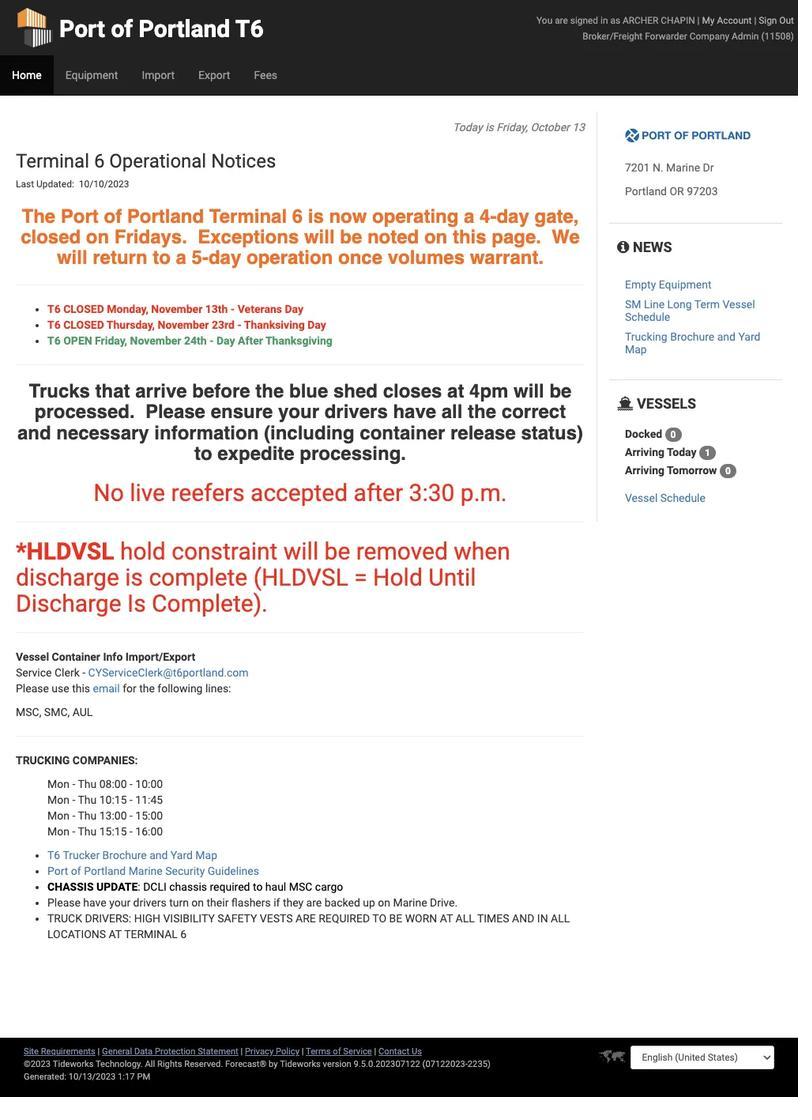 Task type: locate. For each thing, give the bounding box(es) containing it.
0 vertical spatial at
[[440, 913, 453, 926]]

2 horizontal spatial marine
[[667, 162, 701, 174]]

brochure inside empty equipment sm line long term vessel schedule trucking brochure and yard map
[[671, 331, 715, 344]]

0 vertical spatial closed
[[63, 303, 104, 315]]

1 vertical spatial are
[[307, 897, 322, 910]]

at
[[448, 380, 465, 402]]

is left october
[[486, 121, 494, 134]]

vessel down docked 0 arriving today 1 arriving tomorrow 0
[[626, 492, 658, 505]]

equipment inside popup button
[[65, 69, 118, 81]]

0 vertical spatial vessel
[[723, 299, 756, 311]]

equipment right home
[[65, 69, 118, 81]]

rights
[[157, 1060, 182, 1070]]

| left sign
[[755, 15, 757, 26]]

terminal inside terminal 6 operational notices last updated:  10/10/2023
[[16, 150, 89, 172]]

day
[[497, 205, 530, 227], [209, 247, 242, 269]]

0 vertical spatial and
[[718, 331, 736, 344]]

1 horizontal spatial all
[[551, 913, 571, 926]]

trucking
[[16, 755, 70, 768]]

1 vertical spatial please
[[16, 683, 49, 696]]

day down '23rd' at top
[[217, 334, 235, 347]]

9.5.0.202307122
[[354, 1060, 421, 1070]]

be inside hold constraint will be removed when discharge is complete (hldvsl = hold until discharge is complete).
[[325, 538, 351, 566]]

0 horizontal spatial day
[[209, 247, 242, 269]]

of inside the port of portland terminal 6 is now operating a 4-day gate, closed on
[[104, 205, 122, 227]]

2 horizontal spatial is
[[486, 121, 494, 134]]

schedule up 'trucking' at the top right of the page
[[626, 311, 671, 323]]

2 vertical spatial vessel
[[16, 651, 49, 664]]

0 horizontal spatial all
[[456, 913, 475, 926]]

complete
[[149, 564, 248, 592]]

2 horizontal spatial and
[[718, 331, 736, 344]]

1 horizontal spatial 0
[[726, 466, 732, 477]]

1 horizontal spatial vessel
[[626, 492, 658, 505]]

0 horizontal spatial your
[[109, 897, 131, 910]]

1 horizontal spatial friday,
[[497, 121, 528, 134]]

please up 'truck'
[[47, 897, 81, 910]]

2 horizontal spatial to
[[253, 881, 263, 894]]

vessels
[[634, 396, 697, 412]]

1 horizontal spatial day
[[497, 205, 530, 227]]

0 vertical spatial 0
[[671, 429, 677, 440]]

is left complete
[[125, 564, 143, 592]]

0 horizontal spatial vessel
[[16, 651, 49, 664]]

lines:
[[206, 683, 231, 696]]

vessel schedule
[[626, 492, 706, 505]]

chapin
[[662, 15, 696, 26]]

brochure down sm line long term vessel schedule link
[[671, 331, 715, 344]]

6 inside the port of portland terminal 6 is now operating a 4-day gate, closed on
[[292, 205, 303, 227]]

11:45
[[136, 794, 163, 807]]

at down drivers:
[[109, 929, 122, 942]]

1 vertical spatial service
[[344, 1047, 372, 1058]]

vessel inside vessel container info import/export service clerk - cyserviceclerk@t6portland.com please use this email for the following lines:
[[16, 651, 49, 664]]

0 horizontal spatial equipment
[[65, 69, 118, 81]]

sign
[[760, 15, 778, 26]]

0 vertical spatial yard
[[739, 331, 761, 344]]

yard inside t6 trucker brochure and yard map port of portland marine security guidelines chassis update : dcli chassis required to haul msc cargo please have your drivers turn on their flashers if they are backed up on marine drive. truck drivers: high visibility safety vests are required to be worn at all times and in all locations at terminal 6
[[171, 850, 193, 862]]

1 horizontal spatial and
[[150, 850, 168, 862]]

be inside '.  exceptions will be noted on this page.  we will return to a 5-day operation once volumes warrant.'
[[340, 226, 362, 248]]

you are signed in as archer chapin | my account | sign out broker/freight forwarder company admin (11508)
[[537, 15, 795, 42]]

arriving
[[626, 446, 665, 458], [626, 464, 665, 477]]

1 vertical spatial port
[[61, 205, 99, 227]]

0 horizontal spatial yard
[[171, 850, 193, 862]]

cyserviceclerk@t6portland.com link
[[88, 667, 249, 680]]

and inside t6 trucker brochure and yard map port of portland marine security guidelines chassis update : dcli chassis required to haul msc cargo please have your drivers turn on their flashers if they are backed up on marine drive. truck drivers: high visibility safety vests are required to be worn at all times and in all locations at terminal 6
[[150, 850, 168, 862]]

2 vertical spatial please
[[47, 897, 81, 910]]

equipment up long
[[659, 279, 712, 291]]

be
[[390, 913, 403, 926]]

discharge
[[16, 564, 119, 592]]

have
[[393, 401, 437, 423], [83, 897, 107, 910]]

2 horizontal spatial 6
[[292, 205, 303, 227]]

equipment inside empty equipment sm line long term vessel schedule trucking brochure and yard map
[[659, 279, 712, 291]]

last
[[16, 179, 34, 190]]

are right you
[[555, 15, 569, 26]]

| up forecast®
[[241, 1047, 243, 1058]]

dcli
[[143, 881, 167, 894]]

thanksiving
[[244, 319, 305, 331]]

(hldvsl
[[254, 564, 349, 592]]

be left noted
[[340, 226, 362, 248]]

brochure down 15:15
[[103, 850, 147, 862]]

0 horizontal spatial have
[[83, 897, 107, 910]]

0 horizontal spatial and
[[17, 422, 51, 444]]

1 horizontal spatial drivers
[[325, 401, 388, 423]]

yard down sm line long term vessel schedule link
[[739, 331, 761, 344]]

chassis
[[169, 881, 207, 894]]

0 vertical spatial schedule
[[626, 311, 671, 323]]

0 horizontal spatial terminal
[[16, 150, 89, 172]]

1 horizontal spatial service
[[344, 1047, 372, 1058]]

day up the thanksiving
[[285, 303, 304, 315]]

1 vertical spatial day
[[308, 319, 326, 331]]

2 arriving from the top
[[626, 464, 665, 477]]

- left 16:00
[[130, 826, 133, 839]]

and down term
[[718, 331, 736, 344]]

at down drive.
[[440, 913, 453, 926]]

0 horizontal spatial is
[[125, 564, 143, 592]]

0 horizontal spatial the
[[139, 683, 155, 696]]

your down update
[[109, 897, 131, 910]]

0 vertical spatial to
[[153, 247, 171, 269]]

0 vertical spatial this
[[453, 226, 487, 248]]

0 horizontal spatial brochure
[[103, 850, 147, 862]]

is inside the port of portland terminal 6 is now operating a 4-day gate, closed on
[[308, 205, 324, 227]]

today inside docked 0 arriving today 1 arriving tomorrow 0
[[668, 446, 697, 458]]

2 vertical spatial be
[[325, 538, 351, 566]]

3 thu from the top
[[78, 810, 97, 823]]

import/export
[[126, 651, 196, 664]]

15:00
[[136, 810, 163, 823]]

map down sm
[[626, 343, 648, 356]]

all right the in
[[551, 913, 571, 926]]

this inside '.  exceptions will be noted on this page.  we will return to a 5-day operation once volumes warrant.'
[[453, 226, 487, 248]]

today is friday, october 13
[[453, 121, 585, 134]]

cyserviceclerk@t6portland.com
[[88, 667, 249, 680]]

day up 13th
[[209, 247, 242, 269]]

service up use
[[16, 667, 52, 680]]

1 vertical spatial 6
[[292, 205, 303, 227]]

tomorrow
[[668, 464, 718, 477]]

1 horizontal spatial equipment
[[659, 279, 712, 291]]

(11508)
[[762, 31, 795, 42]]

vessel for vessel container info import/export service clerk - cyserviceclerk@t6portland.com please use this email for the following lines:
[[16, 651, 49, 664]]

drivers
[[325, 401, 388, 423], [133, 897, 167, 910]]

1 vertical spatial equipment
[[659, 279, 712, 291]]

6 up 10/10/2023 on the left top
[[94, 150, 105, 172]]

1 vertical spatial november
[[158, 319, 209, 331]]

0 vertical spatial equipment
[[65, 69, 118, 81]]

1 vertical spatial drivers
[[133, 897, 167, 910]]

1 horizontal spatial to
[[195, 443, 212, 465]]

and up the port of portland marine security guidelines link on the left bottom of the page
[[150, 850, 168, 862]]

empty
[[626, 279, 657, 291]]

1 horizontal spatial 6
[[181, 929, 187, 942]]

flashers
[[232, 897, 271, 910]]

the right for
[[139, 683, 155, 696]]

:
[[138, 881, 141, 894]]

the right all
[[468, 401, 497, 423]]

schedule
[[626, 311, 671, 323], [661, 492, 706, 505]]

friday, inside 't6 closed monday, november 13th - veterans day t6 closed thursday, november 23rd - thanksiving day t6 open friday, november 24th - day after thanksgiving'
[[95, 334, 127, 347]]

use
[[52, 683, 69, 696]]

drivers:
[[85, 913, 131, 926]]

yard up security
[[171, 850, 193, 862]]

export button
[[187, 55, 242, 95]]

2 horizontal spatial day
[[308, 319, 326, 331]]

2 vertical spatial and
[[150, 850, 168, 862]]

privacy
[[245, 1047, 274, 1058]]

0 vertical spatial your
[[278, 401, 320, 423]]

import
[[142, 69, 175, 81]]

veterans
[[238, 303, 282, 315]]

2 vertical spatial marine
[[393, 897, 428, 910]]

0 vertical spatial brochure
[[671, 331, 715, 344]]

technology.
[[96, 1060, 143, 1070]]

t6 up trucks
[[47, 319, 61, 331]]

will down 'no live reefers accepted after 3:30 p.m.'
[[284, 538, 319, 566]]

have inside t6 trucker brochure and yard map port of portland marine security guidelines chassis update : dcli chassis required to haul msc cargo please have your drivers turn on their flashers if they are backed up on marine drive. truck drivers: high visibility safety vests are required to be worn at all times and in all locations at terminal 6
[[83, 897, 107, 910]]

| left my
[[698, 15, 700, 26]]

at
[[440, 913, 453, 926], [109, 929, 122, 942]]

to left 5-
[[153, 247, 171, 269]]

port up chassis
[[47, 866, 68, 878]]

1 vertical spatial map
[[196, 850, 218, 862]]

day inside '.  exceptions will be noted on this page.  we will return to a 5-day operation once volumes warrant.'
[[209, 247, 242, 269]]

1 vertical spatial day
[[209, 247, 242, 269]]

0 horizontal spatial friday,
[[95, 334, 127, 347]]

smc,
[[44, 707, 70, 719]]

day up warrant.
[[497, 205, 530, 227]]

2 vertical spatial is
[[125, 564, 143, 592]]

day inside the port of portland terminal 6 is now operating a 4-day gate, closed on
[[497, 205, 530, 227]]

thu up trucker
[[78, 826, 97, 839]]

0 vertical spatial drivers
[[325, 401, 388, 423]]

0 horizontal spatial today
[[453, 121, 483, 134]]

site
[[24, 1047, 39, 1058]]

service up the version
[[344, 1047, 372, 1058]]

terminal up last
[[16, 150, 89, 172]]

a inside '.  exceptions will be noted on this page.  we will return to a 5-day operation once volumes warrant.'
[[176, 247, 187, 269]]

drivers inside t6 trucker brochure and yard map port of portland marine security guidelines chassis update : dcli chassis required to haul msc cargo please have your drivers turn on their flashers if they are backed up on marine drive. truck drivers: high visibility safety vests are required to be worn at all times and in all locations at terminal 6
[[133, 897, 167, 910]]

drivers inside trucks that arrive before the blue shed closes at 4pm will be processed.  please ensure your drivers have all the correct and necessary information (including container release status) to expedite processing.
[[325, 401, 388, 423]]

marine up :
[[129, 866, 163, 878]]

of down trucker
[[71, 866, 81, 878]]

1 vertical spatial your
[[109, 897, 131, 910]]

t6 left trucker
[[47, 850, 60, 862]]

requirements
[[41, 1047, 96, 1058]]

vessel right term
[[723, 299, 756, 311]]

thu down trucking companies:
[[78, 779, 97, 791]]

terminal down notices
[[209, 205, 287, 227]]

t6
[[236, 15, 264, 43], [47, 303, 61, 315], [47, 319, 61, 331], [47, 334, 61, 347], [47, 850, 60, 862]]

6 inside t6 trucker brochure and yard map port of portland marine security guidelines chassis update : dcli chassis required to haul msc cargo please have your drivers turn on their flashers if they are backed up on marine drive. truck drivers: high visibility safety vests are required to be worn at all times and in all locations at terminal 6
[[181, 929, 187, 942]]

1 vertical spatial have
[[83, 897, 107, 910]]

in
[[538, 913, 549, 926]]

- left 15:00
[[130, 810, 133, 823]]

0 horizontal spatial a
[[176, 247, 187, 269]]

6
[[94, 150, 105, 172], [292, 205, 303, 227], [181, 929, 187, 942]]

tideworks
[[280, 1060, 321, 1070]]

information
[[155, 422, 259, 444]]

friday, left october
[[497, 121, 528, 134]]

be up status)
[[550, 380, 572, 402]]

statement
[[198, 1047, 239, 1058]]

7201 n. marine dr
[[626, 162, 715, 174]]

portland inside t6 trucker brochure and yard map port of portland marine security guidelines chassis update : dcli chassis required to haul msc cargo please have your drivers turn on their flashers if they are backed up on marine drive. truck drivers: high visibility safety vests are required to be worn at all times and in all locations at terminal 6
[[84, 866, 126, 878]]

1 horizontal spatial terminal
[[209, 205, 287, 227]]

0 vertical spatial terminal
[[16, 150, 89, 172]]

1 vertical spatial today
[[668, 446, 697, 458]]

all down drive.
[[456, 913, 475, 926]]

have up drivers:
[[83, 897, 107, 910]]

t6 inside t6 trucker brochure and yard map port of portland marine security guidelines chassis update : dcli chassis required to haul msc cargo please have your drivers turn on their flashers if they are backed up on marine drive. truck drivers: high visibility safety vests are required to be worn at all times and in all locations at terminal 6
[[47, 850, 60, 862]]

portland down terminal 6 operational notices last updated:  10/10/2023
[[127, 205, 204, 227]]

1 vertical spatial terminal
[[209, 205, 287, 227]]

info circle image
[[618, 241, 630, 255]]

0 right tomorrow
[[726, 466, 732, 477]]

please inside vessel container info import/export service clerk - cyserviceclerk@t6portland.com please use this email for the following lines:
[[16, 683, 49, 696]]

aul
[[73, 707, 93, 719]]

and inside trucks that arrive before the blue shed closes at 4pm will be processed.  please ensure your drivers have all the correct and necessary information (including container release status) to expedite processing.
[[17, 422, 51, 444]]

of inside site requirements | general data protection statement | privacy policy | terms of service | contact us ©2023 tideworks technology. all rights reserved. forecast® by tideworks version 9.5.0.202307122 (07122023-2235) generated: 10/13/2023 1:17 pm
[[333, 1047, 341, 1058]]

- left 13:00 on the bottom left
[[72, 810, 75, 823]]

a left 4-
[[464, 205, 475, 227]]

0 horizontal spatial marine
[[129, 866, 163, 878]]

2 vertical spatial port
[[47, 866, 68, 878]]

marine up worn
[[393, 897, 428, 910]]

1 vertical spatial be
[[550, 380, 572, 402]]

1 vertical spatial is
[[308, 205, 324, 227]]

arriving up vessel schedule in the top of the page
[[626, 464, 665, 477]]

1 horizontal spatial yard
[[739, 331, 761, 344]]

0 vertical spatial port
[[59, 15, 105, 43]]

correct
[[502, 401, 566, 423]]

this right use
[[72, 683, 90, 696]]

archer
[[623, 15, 659, 26]]

no
[[94, 480, 124, 507]]

arriving down docked
[[626, 446, 665, 458]]

will right "4pm"
[[514, 380, 545, 402]]

portland
[[139, 15, 230, 43], [626, 185, 668, 198], [127, 205, 204, 227], [84, 866, 126, 878]]

thu left 13:00 on the bottom left
[[78, 810, 97, 823]]

thu left "10:15"
[[78, 794, 97, 807]]

0 horizontal spatial are
[[307, 897, 322, 910]]

are inside you are signed in as archer chapin | my account | sign out broker/freight forwarder company admin (11508)
[[555, 15, 569, 26]]

vessel left container
[[16, 651, 49, 664]]

1 vertical spatial a
[[176, 247, 187, 269]]

us
[[412, 1047, 422, 1058]]

terminal 6 operational notices last updated:  10/10/2023
[[16, 150, 281, 190]]

0 horizontal spatial drivers
[[133, 897, 167, 910]]

are up are
[[307, 897, 322, 910]]

port up equipment popup button
[[59, 15, 105, 43]]

this
[[453, 226, 487, 248], [72, 683, 90, 696]]

to inside '.  exceptions will be noted on this page.  we will return to a 5-day operation once volumes warrant.'
[[153, 247, 171, 269]]

monday,
[[107, 303, 149, 315]]

no live reefers accepted after 3:30 p.m.
[[94, 480, 508, 507]]

marine up "or"
[[667, 162, 701, 174]]

msc,
[[16, 707, 41, 719]]

1 vertical spatial to
[[195, 443, 212, 465]]

thu
[[78, 779, 97, 791], [78, 794, 97, 807], [78, 810, 97, 823], [78, 826, 97, 839]]

0 right docked
[[671, 429, 677, 440]]

0 vertical spatial be
[[340, 226, 362, 248]]

your right ensure
[[278, 401, 320, 423]]

| up tideworks
[[302, 1047, 304, 1058]]

1 vertical spatial this
[[72, 683, 90, 696]]

- down trucking companies:
[[72, 779, 75, 791]]

1 arriving from the top
[[626, 446, 665, 458]]

6 up 'operation'
[[292, 205, 303, 227]]

1 horizontal spatial brochure
[[671, 331, 715, 344]]

schedule down tomorrow
[[661, 492, 706, 505]]

0 horizontal spatial at
[[109, 929, 122, 942]]

notices
[[211, 150, 276, 172]]

service inside site requirements | general data protection statement | privacy policy | terms of service | contact us ©2023 tideworks technology. all rights reserved. forecast® by tideworks version 9.5.0.202307122 (07122023-2235) generated: 10/13/2023 1:17 pm
[[344, 1047, 372, 1058]]

and down trucks
[[17, 422, 51, 444]]

- up trucker
[[72, 826, 75, 839]]

1 vertical spatial yard
[[171, 850, 193, 862]]

1 horizontal spatial this
[[453, 226, 487, 248]]

noted
[[368, 226, 419, 248]]

a left 5-
[[176, 247, 187, 269]]

haul
[[266, 881, 287, 894]]

2 vertical spatial to
[[253, 881, 263, 894]]

1 horizontal spatial today
[[668, 446, 697, 458]]

sm line long term vessel schedule link
[[626, 299, 756, 323]]

after
[[238, 334, 263, 347]]

mon - thu 08:00 - 10:00 mon - thu 10:15 - 11:45 mon - thu 13:00 - 15:00 mon - thu 15:15 - 16:00
[[47, 779, 163, 839]]

we
[[552, 226, 580, 248]]

0 vertical spatial arriving
[[626, 446, 665, 458]]

1 horizontal spatial your
[[278, 401, 320, 423]]

policy
[[276, 1047, 300, 1058]]

1 thu from the top
[[78, 779, 97, 791]]

1 vertical spatial closed
[[63, 319, 104, 331]]

2 vertical spatial day
[[217, 334, 235, 347]]

0 vertical spatial today
[[453, 121, 483, 134]]

friday, down thursday,
[[95, 334, 127, 347]]

guidelines
[[208, 866, 259, 878]]

6 down visibility
[[181, 929, 187, 942]]

1 vertical spatial schedule
[[661, 492, 706, 505]]

2 closed from the top
[[63, 319, 104, 331]]

friday,
[[497, 121, 528, 134], [95, 334, 127, 347]]

is inside hold constraint will be removed when discharge is complete (hldvsl = hold until discharge is complete).
[[125, 564, 143, 592]]

have left all
[[393, 401, 437, 423]]

portland up update
[[84, 866, 126, 878]]

this right noted
[[453, 226, 487, 248]]

- right "clerk"
[[82, 667, 85, 680]]

vessel inside empty equipment sm line long term vessel schedule trucking brochure and yard map
[[723, 299, 756, 311]]

on right closed
[[86, 226, 109, 248]]

0 horizontal spatial service
[[16, 667, 52, 680]]

please inside trucks that arrive before the blue shed closes at 4pm will be processed.  please ensure your drivers have all the correct and necessary information (including container release status) to expedite processing.
[[145, 401, 206, 423]]

hold
[[120, 538, 166, 566]]

of up the version
[[333, 1047, 341, 1058]]

6 inside terminal 6 operational notices last updated:  10/10/2023
[[94, 150, 105, 172]]

please up msc,
[[16, 683, 49, 696]]

- left 10:00
[[130, 779, 133, 791]]

please
[[145, 401, 206, 423], [16, 683, 49, 696], [47, 897, 81, 910]]

4 thu from the top
[[78, 826, 97, 839]]

long
[[668, 299, 693, 311]]

map up security
[[196, 850, 218, 862]]

please right that
[[145, 401, 206, 423]]

port down 10/10/2023 on the left top
[[61, 205, 99, 227]]

equipment button
[[54, 55, 130, 95]]

the
[[22, 205, 55, 227]]



Task type: describe. For each thing, give the bounding box(es) containing it.
are
[[296, 913, 316, 926]]

16:00
[[136, 826, 163, 839]]

terminal
[[124, 929, 178, 942]]

up
[[363, 897, 376, 910]]

cargo
[[315, 881, 343, 894]]

october
[[531, 121, 570, 134]]

expedite
[[218, 443, 295, 465]]

1 closed from the top
[[63, 303, 104, 315]]

they
[[283, 897, 304, 910]]

will inside trucks that arrive before the blue shed closes at 4pm will be processed.  please ensure your drivers have all the correct and necessary information (including container release status) to expedite processing.
[[514, 380, 545, 402]]

3:30
[[409, 480, 455, 507]]

the inside vessel container info import/export service clerk - cyserviceclerk@t6portland.com please use this email for the following lines:
[[139, 683, 155, 696]]

be inside trucks that arrive before the blue shed closes at 4pm will be processed.  please ensure your drivers have all the correct and necessary information (including container release status) to expedite processing.
[[550, 380, 572, 402]]

on inside '.  exceptions will be noted on this page.  we will return to a 5-day operation once volumes warrant.'
[[425, 226, 448, 248]]

hold constraint will be removed when discharge is complete (hldvsl = hold until discharge is complete).
[[16, 538, 511, 618]]

2 all from the left
[[551, 913, 571, 926]]

to inside trucks that arrive before the blue shed closes at 4pm will be processed.  please ensure your drivers have all the correct and necessary information (including container release status) to expedite processing.
[[195, 443, 212, 465]]

of inside t6 trucker brochure and yard map port of portland marine security guidelines chassis update : dcli chassis required to haul msc cargo please have your drivers turn on their flashers if they are backed up on marine drive. truck drivers: high visibility safety vests are required to be worn at all times and in all locations at terminal 6
[[71, 866, 81, 878]]

port inside the port of portland terminal 6 is now operating a 4-day gate, closed on
[[61, 205, 99, 227]]

0 vertical spatial marine
[[667, 162, 701, 174]]

2 mon from the top
[[47, 794, 70, 807]]

email
[[93, 683, 120, 696]]

removed
[[357, 538, 448, 566]]

pm
[[137, 1073, 150, 1083]]

are inside t6 trucker brochure and yard map port of portland marine security guidelines chassis update : dcli chassis required to haul msc cargo please have your drivers turn on their flashers if they are backed up on marine drive. truck drivers: high visibility safety vests are required to be worn at all times and in all locations at terminal 6
[[307, 897, 322, 910]]

thursday,
[[107, 319, 155, 331]]

1 vertical spatial at
[[109, 929, 122, 942]]

0 horizontal spatial day
[[217, 334, 235, 347]]

of up equipment popup button
[[111, 15, 133, 43]]

on up visibility
[[192, 897, 204, 910]]

0 vertical spatial is
[[486, 121, 494, 134]]

closed
[[21, 226, 81, 248]]

to inside t6 trucker brochure and yard map port of portland marine security guidelines chassis update : dcli chassis required to haul msc cargo please have your drivers turn on their flashers if they are backed up on marine drive. truck drivers: high visibility safety vests are required to be worn at all times and in all locations at terminal 6
[[253, 881, 263, 894]]

forwarder
[[646, 31, 688, 42]]

portland down the 7201 at the right top of the page
[[626, 185, 668, 198]]

t6 trucker brochure and yard map link
[[47, 850, 218, 862]]

turn
[[169, 897, 189, 910]]

live
[[130, 480, 165, 507]]

once
[[339, 247, 383, 269]]

dr
[[704, 162, 715, 174]]

(07122023-
[[423, 1060, 468, 1070]]

export
[[199, 69, 230, 81]]

hold
[[373, 564, 423, 592]]

broker/freight
[[583, 31, 643, 42]]

have inside trucks that arrive before the blue shed closes at 4pm will be processed.  please ensure your drivers have all the correct and necessary information (including container release status) to expedite processing.
[[393, 401, 437, 423]]

that
[[95, 380, 130, 402]]

until
[[429, 564, 477, 592]]

by
[[269, 1060, 278, 1070]]

on inside the port of portland terminal 6 is now operating a 4-day gate, closed on
[[86, 226, 109, 248]]

- right 24th
[[210, 334, 214, 347]]

the port of portland terminal 6 is now operating a 4-day gate, closed on
[[21, 205, 579, 248]]

service inside vessel container info import/export service clerk - cyserviceclerk@t6portland.com please use this email for the following lines:
[[16, 667, 52, 680]]

97203
[[688, 185, 719, 198]]

4 mon from the top
[[47, 826, 70, 839]]

and inside empty equipment sm line long term vessel schedule trucking brochure and yard map
[[718, 331, 736, 344]]

truck
[[47, 913, 82, 926]]

please inside t6 trucker brochure and yard map port of portland marine security guidelines chassis update : dcli chassis required to haul msc cargo please have your drivers turn on their flashers if they are backed up on marine drive. truck drivers: high visibility safety vests are required to be worn at all times and in all locations at terminal 6
[[47, 897, 81, 910]]

accepted
[[251, 480, 348, 507]]

map inside empty equipment sm line long term vessel schedule trucking brochure and yard map
[[626, 343, 648, 356]]

- inside vessel container info import/export service clerk - cyserviceclerk@t6portland.com please use this email for the following lines:
[[82, 667, 85, 680]]

term
[[695, 299, 721, 311]]

now
[[329, 205, 367, 227]]

container
[[360, 422, 446, 444]]

ensure
[[211, 401, 273, 423]]

t6 trucker brochure and yard map port of portland marine security guidelines chassis update : dcli chassis required to haul msc cargo please have your drivers turn on their flashers if they are backed up on marine drive. truck drivers: high visibility safety vests are required to be worn at all times and in all locations at terminal 6
[[47, 850, 571, 942]]

- left 11:45
[[130, 794, 133, 807]]

all
[[145, 1060, 155, 1070]]

brochure inside t6 trucker brochure and yard map port of portland marine security guidelines chassis update : dcli chassis required to haul msc cargo please have your drivers turn on their flashers if they are backed up on marine drive. truck drivers: high visibility safety vests are required to be worn at all times and in all locations at terminal 6
[[103, 850, 147, 862]]

port inside t6 trucker brochure and yard map port of portland marine security guidelines chassis update : dcli chassis required to haul msc cargo please have your drivers turn on their flashers if they are backed up on marine drive. truck drivers: high visibility safety vests are required to be worn at all times and in all locations at terminal 6
[[47, 866, 68, 878]]

terminal inside the port of portland terminal 6 is now operating a 4-day gate, closed on
[[209, 205, 287, 227]]

2 vertical spatial november
[[130, 334, 181, 347]]

security
[[165, 866, 205, 878]]

a inside the port of portland terminal 6 is now operating a 4-day gate, closed on
[[464, 205, 475, 227]]

- right 13th
[[231, 303, 235, 315]]

portland up import
[[139, 15, 230, 43]]

1 vertical spatial marine
[[129, 866, 163, 878]]

0 horizontal spatial 0
[[671, 429, 677, 440]]

map inside t6 trucker brochure and yard map port of portland marine security guidelines chassis update : dcli chassis required to haul msc cargo please have your drivers turn on their flashers if they are backed up on marine drive. truck drivers: high visibility safety vests are required to be worn at all times and in all locations at terminal 6
[[196, 850, 218, 862]]

before
[[192, 380, 250, 402]]

volumes
[[388, 247, 465, 269]]

msc
[[289, 881, 313, 894]]

t6 up fees
[[236, 15, 264, 43]]

for
[[123, 683, 137, 696]]

23rd
[[212, 319, 235, 331]]

if
[[274, 897, 280, 910]]

sign out link
[[760, 15, 795, 26]]

08:00
[[99, 779, 127, 791]]

info
[[103, 651, 123, 664]]

this inside vessel container info import/export service clerk - cyserviceclerk@t6portland.com please use this email for the following lines:
[[72, 683, 90, 696]]

- right '23rd' at top
[[238, 319, 242, 331]]

data
[[134, 1047, 153, 1058]]

chassis
[[47, 881, 94, 894]]

exceptions
[[198, 226, 299, 248]]

portland inside the port of portland terminal 6 is now operating a 4-day gate, closed on
[[127, 205, 204, 227]]

yard inside empty equipment sm line long term vessel schedule trucking brochure and yard map
[[739, 331, 761, 344]]

1 horizontal spatial the
[[256, 380, 284, 402]]

*hldvsl
[[16, 538, 114, 566]]

version
[[323, 1060, 352, 1070]]

trucking companies:
[[16, 755, 138, 768]]

fridays
[[115, 226, 182, 248]]

0 vertical spatial november
[[151, 303, 203, 315]]

t6 left open
[[47, 334, 61, 347]]

trucking brochure and yard map link
[[626, 331, 761, 356]]

will left 'once' at left top
[[304, 226, 335, 248]]

1 horizontal spatial marine
[[393, 897, 428, 910]]

1 mon from the top
[[47, 779, 70, 791]]

3 mon from the top
[[47, 810, 70, 823]]

will left return in the left of the page
[[57, 247, 87, 269]]

schedule inside empty equipment sm line long term vessel schedule trucking brochure and yard map
[[626, 311, 671, 323]]

- left "10:15"
[[72, 794, 75, 807]]

docked
[[626, 428, 663, 440]]

5-
[[192, 247, 209, 269]]

blue
[[290, 380, 329, 402]]

protection
[[155, 1047, 196, 1058]]

0 vertical spatial friday,
[[497, 121, 528, 134]]

2 thu from the top
[[78, 794, 97, 807]]

return
[[93, 247, 148, 269]]

high
[[134, 913, 161, 926]]

1 horizontal spatial day
[[285, 303, 304, 315]]

terms of service link
[[306, 1047, 372, 1058]]

| up '9.5.0.202307122'
[[375, 1047, 377, 1058]]

10/13/2023
[[69, 1073, 116, 1083]]

import button
[[130, 55, 187, 95]]

t6 closed monday, november 13th - veterans day t6 closed thursday, november 23rd - thanksiving day t6 open friday, november 24th - day after thanksgiving
[[47, 303, 333, 347]]

n.
[[653, 162, 664, 174]]

your inside t6 trucker brochure and yard map port of portland marine security guidelines chassis update : dcli chassis required to haul msc cargo please have your drivers turn on their flashers if they are backed up on marine drive. truck drivers: high visibility safety vests are required to be worn at all times and in all locations at terminal 6
[[109, 897, 131, 910]]

2 horizontal spatial the
[[468, 401, 497, 423]]

on right up
[[378, 897, 391, 910]]

fees button
[[242, 55, 290, 95]]

13
[[573, 121, 585, 134]]

7201
[[626, 162, 651, 174]]

13:00
[[99, 810, 127, 823]]

ship image
[[618, 397, 634, 411]]

signed
[[571, 15, 599, 26]]

container
[[52, 651, 100, 664]]

2235)
[[468, 1060, 491, 1070]]

10/10/2023
[[79, 179, 129, 190]]

your inside trucks that arrive before the blue shed closes at 4pm will be processed.  please ensure your drivers have all the correct and necessary information (including container release status) to expedite processing.
[[278, 401, 320, 423]]

port of portland t6 image
[[626, 128, 752, 144]]

fees
[[254, 69, 278, 81]]

t6 down closed
[[47, 303, 61, 315]]

operational
[[109, 150, 207, 172]]

will inside hold constraint will be removed when discharge is complete (hldvsl = hold until discharge is complete).
[[284, 538, 319, 566]]

drive.
[[430, 897, 458, 910]]

complete).
[[152, 590, 268, 618]]

trucking
[[626, 331, 668, 344]]

port of portland marine security guidelines link
[[47, 866, 259, 878]]

reefers
[[171, 480, 245, 507]]

| left general
[[98, 1047, 100, 1058]]

vessel for vessel schedule
[[626, 492, 658, 505]]

1 all from the left
[[456, 913, 475, 926]]

operation
[[247, 247, 333, 269]]



Task type: vqa. For each thing, say whether or not it's contained in the screenshot.


